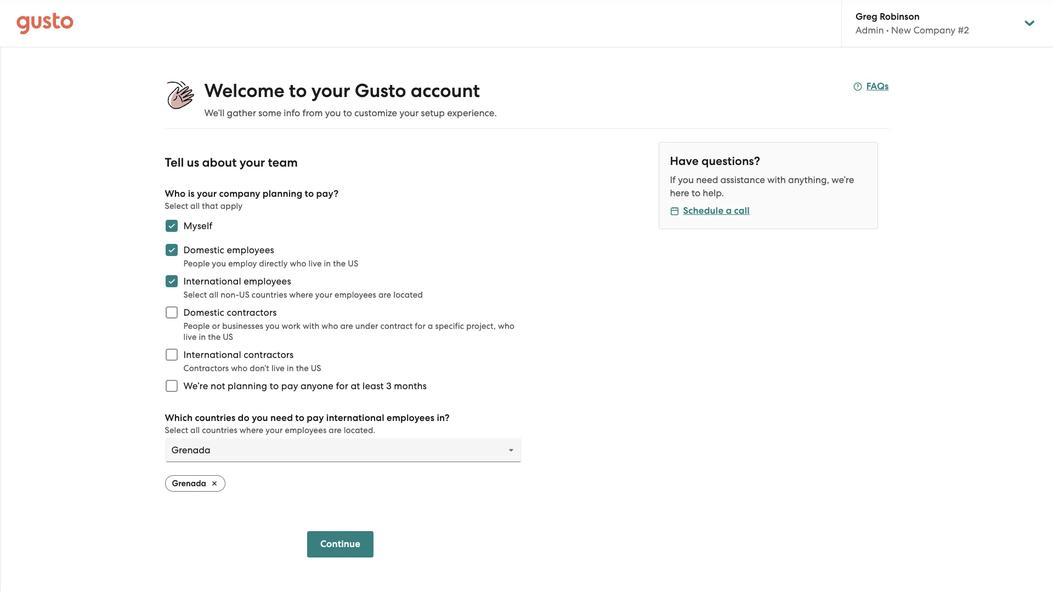 Task type: locate. For each thing, give the bounding box(es) containing it.
with left anything,
[[768, 174, 786, 185]]

we'll
[[204, 108, 225, 119]]

0 vertical spatial pay
[[281, 381, 298, 392]]

company
[[219, 188, 260, 200]]

0 horizontal spatial with
[[303, 322, 320, 331]]

2 international from the top
[[184, 350, 241, 360]]

countries down people you employ directly who live in the us
[[252, 290, 287, 300]]

planning down contractors who don't live in the us
[[228, 381, 267, 392]]

in inside people or businesses you work with who are under contract for a specific project, who live in the us
[[199, 333, 206, 342]]

select
[[165, 201, 188, 211], [184, 290, 207, 300], [165, 426, 188, 436]]

pay left 'anyone'
[[281, 381, 298, 392]]

are left located
[[379, 290, 391, 300]]

the down the or
[[208, 333, 221, 342]]

1 vertical spatial where
[[240, 426, 264, 436]]

faqs button
[[854, 80, 889, 93]]

1 vertical spatial live
[[184, 333, 197, 342]]

do
[[238, 413, 250, 424]]

countries
[[252, 290, 287, 300], [195, 413, 236, 424], [202, 426, 238, 436]]

2 horizontal spatial in
[[324, 259, 331, 269]]

have questions?
[[670, 154, 760, 168]]

2 horizontal spatial live
[[309, 259, 322, 269]]

1 international from the top
[[184, 276, 241, 287]]

2 vertical spatial live
[[272, 364, 285, 374]]

domestic
[[184, 245, 224, 256], [184, 307, 224, 318]]

select inside who is your company planning to pay? select all that apply
[[165, 201, 188, 211]]

the up we're not planning to pay anyone for at least 3 months
[[296, 364, 309, 374]]

International contractors checkbox
[[159, 343, 184, 367]]

months
[[394, 381, 427, 392]]

located
[[394, 290, 423, 300]]

1 vertical spatial select
[[184, 290, 207, 300]]

1 vertical spatial pay
[[307, 413, 324, 424]]

people
[[184, 259, 210, 269], [184, 322, 210, 331]]

where inside which countries do you need to pay international employees in? select all countries where your employees are located.
[[240, 426, 264, 436]]

greg robinson admin • new company #2
[[856, 11, 969, 36]]

you down domestic employees
[[212, 259, 226, 269]]

0 vertical spatial contractors
[[227, 307, 277, 318]]

1 vertical spatial all
[[209, 290, 219, 300]]

0 vertical spatial international
[[184, 276, 241, 287]]

employees
[[227, 245, 274, 256], [244, 276, 291, 287], [335, 290, 376, 300], [387, 413, 435, 424], [285, 426, 327, 436]]

need right do
[[271, 413, 293, 424]]

or
[[212, 322, 220, 331]]

greg
[[856, 11, 878, 22]]

grenada
[[172, 479, 206, 489]]

to inside who is your company planning to pay? select all that apply
[[305, 188, 314, 200]]

need
[[696, 174, 718, 185], [271, 413, 293, 424]]

where
[[289, 290, 313, 300], [240, 426, 264, 436]]

international contractors
[[184, 350, 294, 360]]

we're
[[184, 381, 208, 392]]

live right "don't"
[[272, 364, 285, 374]]

located.
[[344, 426, 376, 436]]

anything,
[[789, 174, 830, 185]]

select down who
[[165, 201, 188, 211]]

0 horizontal spatial live
[[184, 333, 197, 342]]

for inside people or businesses you work with who are under contract for a specific project, who live in the us
[[415, 322, 426, 331]]

need inside if you need assistance with anything, we're here to help.
[[696, 174, 718, 185]]

domestic for domestic contractors
[[184, 307, 224, 318]]

a left specific
[[428, 322, 433, 331]]

schedule a call
[[683, 205, 750, 217]]

where down do
[[240, 426, 264, 436]]

you right do
[[252, 413, 268, 424]]

welcome to your gusto account we'll gather some info from you to customize your setup experience.
[[204, 80, 497, 119]]

the up select all non-us countries where your employees are located
[[333, 259, 346, 269]]

project,
[[466, 322, 496, 331]]

contractors
[[227, 307, 277, 318], [244, 350, 294, 360]]

1 domestic from the top
[[184, 245, 224, 256]]

live up international contractors checkbox
[[184, 333, 197, 342]]

you inside people or businesses you work with who are under contract for a specific project, who live in the us
[[266, 322, 280, 331]]

0 vertical spatial for
[[415, 322, 426, 331]]

international up contractors
[[184, 350, 241, 360]]

people up international employees option
[[184, 259, 210, 269]]

least
[[363, 381, 384, 392]]

about
[[202, 155, 237, 170]]

a left call
[[726, 205, 732, 217]]

grenada link
[[165, 476, 225, 492]]

domestic employees
[[184, 245, 274, 256]]

0 vertical spatial people
[[184, 259, 210, 269]]

contractors up businesses
[[227, 307, 277, 318]]

to inside which countries do you need to pay international employees in? select all countries where your employees are located.
[[295, 413, 305, 424]]

pay down 'anyone'
[[307, 413, 324, 424]]

1 vertical spatial people
[[184, 322, 210, 331]]

pay?
[[316, 188, 339, 200]]

who
[[290, 259, 307, 269], [322, 322, 338, 331], [498, 322, 515, 331], [231, 364, 248, 374]]

to left customize
[[343, 108, 352, 119]]

your inside who is your company planning to pay? select all that apply
[[197, 188, 217, 200]]

you
[[325, 108, 341, 119], [678, 174, 694, 185], [212, 259, 226, 269], [266, 322, 280, 331], [252, 413, 268, 424]]

1 horizontal spatial the
[[296, 364, 309, 374]]

to up info
[[289, 80, 307, 102]]

domestic up the or
[[184, 307, 224, 318]]

contractors up "don't"
[[244, 350, 294, 360]]

all down is
[[190, 201, 200, 211]]

us
[[348, 259, 358, 269], [239, 290, 250, 300], [223, 333, 233, 342], [311, 364, 321, 374]]

1 horizontal spatial a
[[726, 205, 732, 217]]

your inside which countries do you need to pay international employees in? select all countries where your employees are located.
[[266, 426, 283, 436]]

a
[[726, 205, 732, 217], [428, 322, 433, 331]]

experience.
[[447, 108, 497, 119]]

you right 'if'
[[678, 174, 694, 185]]

need inside which countries do you need to pay international employees in? select all countries where your employees are located.
[[271, 413, 293, 424]]

in up we're not planning to pay anyone for at least 3 months
[[287, 364, 294, 374]]

people left the or
[[184, 322, 210, 331]]

1 vertical spatial the
[[208, 333, 221, 342]]

planning
[[263, 188, 303, 200], [228, 381, 267, 392]]

where up the "work"
[[289, 290, 313, 300]]

0 vertical spatial need
[[696, 174, 718, 185]]

2 people from the top
[[184, 322, 210, 331]]

1 vertical spatial contractors
[[244, 350, 294, 360]]

1 horizontal spatial for
[[415, 322, 426, 331]]

from
[[303, 108, 323, 119]]

international for international employees
[[184, 276, 241, 287]]

all left non-
[[209, 290, 219, 300]]

0 vertical spatial planning
[[263, 188, 303, 200]]

Domestic contractors checkbox
[[159, 301, 184, 325]]

with right the "work"
[[303, 322, 320, 331]]

the
[[333, 259, 346, 269], [208, 333, 221, 342], [296, 364, 309, 374]]

are down international
[[329, 426, 342, 436]]

1 vertical spatial domestic
[[184, 307, 224, 318]]

0 vertical spatial countries
[[252, 290, 287, 300]]

in up contractors
[[199, 333, 206, 342]]

1 vertical spatial a
[[428, 322, 433, 331]]

0 vertical spatial in
[[324, 259, 331, 269]]

1 vertical spatial with
[[303, 322, 320, 331]]

1 vertical spatial international
[[184, 350, 241, 360]]

live
[[309, 259, 322, 269], [184, 333, 197, 342], [272, 364, 285, 374]]

countries down not
[[202, 426, 238, 436]]

1 horizontal spatial in
[[287, 364, 294, 374]]

to inside if you need assistance with anything, we're here to help.
[[692, 188, 701, 199]]

if you need assistance with anything, we're here to help.
[[670, 174, 854, 199]]

are left under at the left bottom of the page
[[340, 322, 353, 331]]

us
[[187, 155, 199, 170]]

2 vertical spatial are
[[329, 426, 342, 436]]

some
[[258, 108, 282, 119]]

0 vertical spatial where
[[289, 290, 313, 300]]

new
[[892, 25, 912, 36]]

gusto
[[355, 80, 406, 102]]

0 vertical spatial a
[[726, 205, 732, 217]]

0 horizontal spatial a
[[428, 322, 433, 331]]

for
[[415, 322, 426, 331], [336, 381, 348, 392]]

0 horizontal spatial where
[[240, 426, 264, 436]]

2 vertical spatial select
[[165, 426, 188, 436]]

to down contractors who don't live in the us
[[270, 381, 279, 392]]

countries left do
[[195, 413, 236, 424]]

pay inside which countries do you need to pay international employees in? select all countries where your employees are located.
[[307, 413, 324, 424]]

company
[[914, 25, 956, 36]]

questions?
[[702, 154, 760, 168]]

1 horizontal spatial where
[[289, 290, 313, 300]]

live inside people or businesses you work with who are under contract for a specific project, who live in the us
[[184, 333, 197, 342]]

1 horizontal spatial need
[[696, 174, 718, 185]]

your down we're not planning to pay anyone for at least 3 months
[[266, 426, 283, 436]]

people inside people or businesses you work with who are under contract for a specific project, who live in the us
[[184, 322, 210, 331]]

1 vertical spatial need
[[271, 413, 293, 424]]

your
[[311, 80, 350, 102], [400, 108, 419, 119], [240, 155, 265, 170], [197, 188, 217, 200], [315, 290, 333, 300], [266, 426, 283, 436]]

are
[[379, 290, 391, 300], [340, 322, 353, 331], [329, 426, 342, 436]]

0 horizontal spatial pay
[[281, 381, 298, 392]]

0 horizontal spatial need
[[271, 413, 293, 424]]

Domestic employees checkbox
[[159, 238, 184, 262]]

who right project,
[[498, 322, 515, 331]]

all inside who is your company planning to pay? select all that apply
[[190, 201, 200, 211]]

to left pay?
[[305, 188, 314, 200]]

in up select all non-us countries where your employees are located
[[324, 259, 331, 269]]

planning down team in the left top of the page
[[263, 188, 303, 200]]

continue button
[[307, 532, 374, 558]]

#2
[[958, 25, 969, 36]]

you right from
[[325, 108, 341, 119]]

0 vertical spatial the
[[333, 259, 346, 269]]

2 vertical spatial countries
[[202, 426, 238, 436]]

you inside which countries do you need to pay international employees in? select all countries where your employees are located.
[[252, 413, 268, 424]]

select all non-us countries where your employees are located
[[184, 290, 423, 300]]

you left the "work"
[[266, 322, 280, 331]]

to down we're not planning to pay anyone for at least 3 months
[[295, 413, 305, 424]]

to right here
[[692, 188, 701, 199]]

who is your company planning to pay? select all that apply
[[165, 188, 339, 211]]

all down the which
[[190, 426, 200, 436]]

for left at
[[336, 381, 348, 392]]

robinson
[[880, 11, 920, 22]]

for right contract
[[415, 322, 426, 331]]

0 horizontal spatial the
[[208, 333, 221, 342]]

international up non-
[[184, 276, 241, 287]]

employees down people you employ directly who live in the us
[[244, 276, 291, 287]]

0 vertical spatial select
[[165, 201, 188, 211]]

1 horizontal spatial pay
[[307, 413, 324, 424]]

to
[[289, 80, 307, 102], [343, 108, 352, 119], [692, 188, 701, 199], [305, 188, 314, 200], [270, 381, 279, 392], [295, 413, 305, 424]]

1 people from the top
[[184, 259, 210, 269]]

1 horizontal spatial with
[[768, 174, 786, 185]]

need up help.
[[696, 174, 718, 185]]

with
[[768, 174, 786, 185], [303, 322, 320, 331]]

1 vertical spatial for
[[336, 381, 348, 392]]

businesses
[[222, 322, 263, 331]]

domestic down myself
[[184, 245, 224, 256]]

your up that
[[197, 188, 217, 200]]

2 horizontal spatial the
[[333, 259, 346, 269]]

1 vertical spatial are
[[340, 322, 353, 331]]

2 vertical spatial all
[[190, 426, 200, 436]]

are inside which countries do you need to pay international employees in? select all countries where your employees are located.
[[329, 426, 342, 436]]

not
[[211, 381, 225, 392]]

2 domestic from the top
[[184, 307, 224, 318]]

select up domestic contractors checkbox
[[184, 290, 207, 300]]

0 horizontal spatial in
[[199, 333, 206, 342]]

schedule
[[683, 205, 724, 217]]

your left setup
[[400, 108, 419, 119]]

0 vertical spatial with
[[768, 174, 786, 185]]

0 vertical spatial all
[[190, 201, 200, 211]]

0 vertical spatial domestic
[[184, 245, 224, 256]]

1 vertical spatial in
[[199, 333, 206, 342]]

1 vertical spatial planning
[[228, 381, 267, 392]]

select down the which
[[165, 426, 188, 436]]

live up select all non-us countries where your employees are located
[[309, 259, 322, 269]]

who down the "international contractors" at the bottom left of page
[[231, 364, 248, 374]]

directly
[[259, 259, 288, 269]]

domestic for domestic employees
[[184, 245, 224, 256]]

contractors who don't live in the us
[[184, 364, 321, 374]]

in
[[324, 259, 331, 269], [199, 333, 206, 342], [287, 364, 294, 374]]

international for international contractors
[[184, 350, 241, 360]]

info
[[284, 108, 300, 119]]

people for domestic contractors
[[184, 322, 210, 331]]



Task type: vqa. For each thing, say whether or not it's contained in the screenshot.
topmost need
yes



Task type: describe. For each thing, give the bounding box(es) containing it.
have
[[670, 154, 699, 168]]

select inside which countries do you need to pay international employees in? select all countries where your employees are located.
[[165, 426, 188, 436]]

team
[[268, 155, 298, 170]]

contract
[[381, 322, 413, 331]]

work
[[282, 322, 301, 331]]

employees up employ
[[227, 245, 274, 256]]

we're not planning to pay anyone for at least 3 months
[[184, 381, 427, 392]]

1 horizontal spatial live
[[272, 364, 285, 374]]

contractors for international contractors
[[244, 350, 294, 360]]

your up people or businesses you work with who are under contract for a specific project, who live in the us
[[315, 290, 333, 300]]

is
[[188, 188, 195, 200]]

people you employ directly who live in the us
[[184, 259, 358, 269]]

•
[[887, 25, 889, 36]]

employees up under at the left bottom of the page
[[335, 290, 376, 300]]

welcome
[[204, 80, 285, 102]]

International employees checkbox
[[159, 269, 184, 294]]

account
[[411, 80, 480, 102]]

2 vertical spatial the
[[296, 364, 309, 374]]

1 vertical spatial countries
[[195, 413, 236, 424]]

a inside button
[[726, 205, 732, 217]]

assistance
[[721, 174, 765, 185]]

planning inside who is your company planning to pay? select all that apply
[[263, 188, 303, 200]]

domestic contractors
[[184, 307, 277, 318]]

which
[[165, 413, 193, 424]]

people for domestic employees
[[184, 259, 210, 269]]

your left team in the left top of the page
[[240, 155, 265, 170]]

myself
[[184, 221, 213, 232]]

under
[[355, 322, 378, 331]]

contractors
[[184, 364, 229, 374]]

setup
[[421, 108, 445, 119]]

schedule a call button
[[670, 205, 750, 218]]

gather
[[227, 108, 256, 119]]

Myself checkbox
[[159, 214, 184, 238]]

don't
[[250, 364, 269, 374]]

continue
[[320, 539, 361, 550]]

people or businesses you work with who are under contract for a specific project, who live in the us
[[184, 322, 515, 342]]

non-
[[221, 290, 239, 300]]

employ
[[228, 259, 257, 269]]

your up from
[[311, 80, 350, 102]]

0 vertical spatial live
[[309, 259, 322, 269]]

which countries do you need to pay international employees in? select all countries where your employees are located.
[[165, 413, 450, 436]]

apply
[[220, 201, 243, 211]]

call
[[734, 205, 750, 217]]

with inside people or businesses you work with who are under contract for a specific project, who live in the us
[[303, 322, 320, 331]]

anyone
[[301, 381, 334, 392]]

are inside people or businesses you work with who are under contract for a specific project, who live in the us
[[340, 322, 353, 331]]

a inside people or businesses you work with who are under contract for a specific project, who live in the us
[[428, 322, 433, 331]]

contractors for domestic contractors
[[227, 307, 277, 318]]

here
[[670, 188, 690, 199]]

3
[[386, 381, 392, 392]]

We're not planning to pay anyone for at least 3 months checkbox
[[159, 374, 184, 398]]

employees down we're not planning to pay anyone for at least 3 months
[[285, 426, 327, 436]]

tell
[[165, 155, 184, 170]]

0 vertical spatial are
[[379, 290, 391, 300]]

who
[[165, 188, 186, 200]]

0 horizontal spatial for
[[336, 381, 348, 392]]

you inside welcome to your gusto account we'll gather some info from you to customize your setup experience.
[[325, 108, 341, 119]]

who left under at the left bottom of the page
[[322, 322, 338, 331]]

in?
[[437, 413, 450, 424]]

customize
[[354, 108, 397, 119]]

at
[[351, 381, 360, 392]]

if
[[670, 174, 676, 185]]

specific
[[435, 322, 464, 331]]

2 vertical spatial in
[[287, 364, 294, 374]]

we're
[[832, 174, 854, 185]]

us inside people or businesses you work with who are under contract for a specific project, who live in the us
[[223, 333, 233, 342]]

admin
[[856, 25, 884, 36]]

that
[[202, 201, 218, 211]]

tell us about your team
[[165, 155, 298, 170]]

international
[[326, 413, 385, 424]]

with inside if you need assistance with anything, we're here to help.
[[768, 174, 786, 185]]

help.
[[703, 188, 724, 199]]

faqs
[[867, 81, 889, 92]]

you inside if you need assistance with anything, we're here to help.
[[678, 174, 694, 185]]

home image
[[16, 12, 74, 34]]

all inside which countries do you need to pay international employees in? select all countries where your employees are located.
[[190, 426, 200, 436]]

employees down the 'months'
[[387, 413, 435, 424]]

international employees
[[184, 276, 291, 287]]

the inside people or businesses you work with who are under contract for a specific project, who live in the us
[[208, 333, 221, 342]]

who right directly
[[290, 259, 307, 269]]



